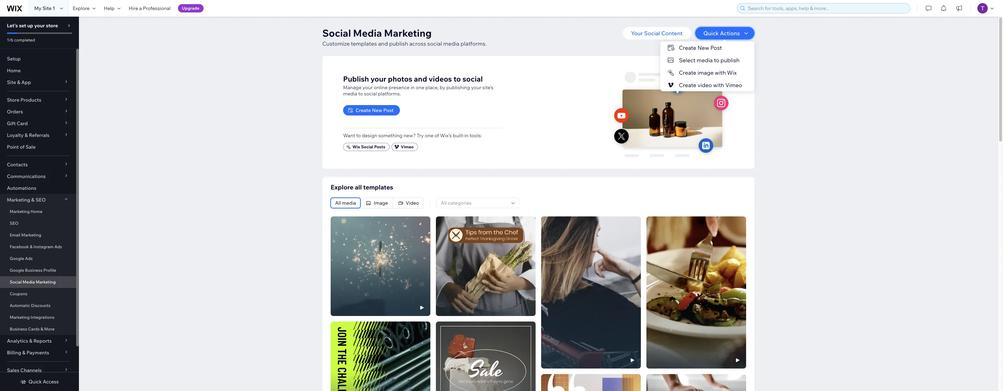 Task type: describe. For each thing, give the bounding box(es) containing it.
a
[[139, 5, 142, 11]]

publish
[[343, 74, 369, 83]]

presence
[[389, 84, 410, 91]]

my site 1
[[34, 5, 55, 11]]

app
[[21, 79, 31, 86]]

1 vertical spatial social
[[463, 74, 483, 83]]

ads inside "link"
[[54, 245, 62, 250]]

orders
[[7, 109, 23, 115]]

video
[[406, 200, 419, 206]]

all
[[335, 200, 341, 206]]

access
[[43, 379, 59, 386]]

all
[[355, 184, 362, 192]]

google for google ads
[[10, 256, 24, 262]]

create new post inside button
[[356, 107, 394, 113]]

social inside 'sidebar' element
[[10, 280, 22, 285]]

manage
[[343, 84, 362, 91]]

quick actions
[[704, 30, 740, 37]]

explore all templates
[[331, 184, 393, 192]]

create video with vimeo
[[679, 82, 742, 89]]

analytics
[[7, 338, 28, 345]]

your left site's
[[471, 84, 482, 91]]

something
[[379, 133, 403, 139]]

vimeo button
[[392, 143, 418, 151]]

& for seo
[[31, 197, 34, 203]]

home link
[[0, 65, 76, 77]]

hire a professional link
[[125, 0, 175, 17]]

0 vertical spatial new
[[698, 44, 709, 51]]

analytics & reports button
[[0, 336, 76, 347]]

quick access
[[29, 379, 59, 386]]

your left 'online'
[[363, 84, 373, 91]]

& for referrals
[[25, 132, 28, 139]]

by
[[440, 84, 446, 91]]

posts
[[374, 144, 385, 149]]

media for social media marketing
[[23, 280, 35, 285]]

& for reports
[[29, 338, 32, 345]]

2 vertical spatial social
[[364, 91, 377, 97]]

point of sale link
[[0, 141, 76, 153]]

card
[[17, 121, 28, 127]]

marketing inside social media marketing customize templates and publish across social media platforms.
[[384, 27, 432, 39]]

communications button
[[0, 171, 76, 183]]

coupons link
[[0, 289, 76, 300]]

analytics & reports
[[7, 338, 52, 345]]

professional
[[143, 5, 171, 11]]

marketing home
[[10, 209, 42, 214]]

facebook & instagram ads
[[10, 245, 62, 250]]

post inside create new post button
[[384, 107, 394, 113]]

instagram
[[34, 245, 54, 250]]

cards
[[28, 327, 40, 332]]

automatic discounts link
[[0, 300, 76, 312]]

tools:
[[470, 133, 482, 139]]

1 vertical spatial templates
[[363, 184, 393, 192]]

setup
[[7, 56, 21, 62]]

try
[[417, 133, 424, 139]]

media inside publish your photos and videos to social manage your online presence in one place, by publishing your site's media to social platforms.
[[343, 91, 357, 97]]

contacts button
[[0, 159, 76, 171]]

in inside publish your photos and videos to social manage your online presence in one place, by publishing your site's media to social platforms.
[[411, 84, 415, 91]]

place,
[[426, 84, 439, 91]]

google ads link
[[0, 253, 76, 265]]

to down publish
[[358, 91, 363, 97]]

explore for explore
[[73, 5, 90, 11]]

sales
[[7, 368, 19, 374]]

social media marketing link
[[0, 277, 76, 289]]

marketing home link
[[0, 206, 76, 218]]

reports
[[33, 338, 52, 345]]

store products button
[[0, 94, 76, 106]]

quick for quick access
[[29, 379, 42, 386]]

automatic discounts
[[10, 303, 51, 309]]

want to design something new? try one of wix's built-in tools:
[[343, 133, 482, 139]]

1
[[53, 5, 55, 11]]

marketing & seo button
[[0, 194, 76, 206]]

actions
[[720, 30, 740, 37]]

design
[[362, 133, 377, 139]]

seo link
[[0, 218, 76, 230]]

seo inside seo link
[[10, 221, 18, 226]]

up
[[27, 23, 33, 29]]

your
[[631, 30, 643, 37]]

email
[[10, 233, 20, 238]]

0 vertical spatial post
[[711, 44, 722, 51]]

your inside 'sidebar' element
[[34, 23, 45, 29]]

all media button
[[331, 198, 361, 209]]

gift card button
[[0, 118, 76, 130]]

marketing inside popup button
[[7, 197, 30, 203]]

site inside popup button
[[7, 79, 16, 86]]

quick actions button
[[696, 27, 755, 39]]

1 vertical spatial in
[[465, 133, 469, 139]]

marketing down profile
[[36, 280, 56, 285]]

seo inside marketing & seo popup button
[[36, 197, 46, 203]]

point of sale
[[7, 144, 36, 150]]

0 vertical spatial business
[[25, 268, 43, 273]]

image
[[374, 200, 388, 206]]

video button
[[393, 198, 424, 209]]

google business profile
[[10, 268, 56, 273]]

with for wix
[[715, 69, 726, 76]]

vimeo inside button
[[401, 144, 414, 149]]

publish inside social media marketing customize templates and publish across social media platforms.
[[389, 40, 408, 47]]

platforms. inside social media marketing customize templates and publish across social media platforms.
[[461, 40, 487, 47]]

media for social media marketing customize templates and publish across social media platforms.
[[353, 27, 382, 39]]

let's set up your store
[[7, 23, 58, 29]]

sale
[[26, 144, 36, 150]]

0 vertical spatial vimeo
[[726, 82, 742, 89]]

profile
[[43, 268, 56, 273]]

create down select
[[679, 69, 697, 76]]

marketing down automatic
[[10, 315, 30, 320]]

media inside button
[[342, 200, 356, 206]]

help
[[104, 5, 115, 11]]

explore for explore all templates
[[331, 184, 354, 192]]

wix's
[[440, 133, 452, 139]]

select
[[679, 57, 696, 64]]

google for google business profile
[[10, 268, 24, 273]]

social inside social media marketing customize templates and publish across social media platforms.
[[428, 40, 442, 47]]

facebook
[[10, 245, 29, 250]]

marketing inside "link"
[[21, 233, 41, 238]]

automations
[[7, 185, 36, 192]]

home inside the home link
[[7, 68, 21, 74]]

sales channels
[[7, 368, 42, 374]]

business inside 'link'
[[10, 327, 27, 332]]

loyalty & referrals
[[7, 132, 49, 139]]

0 horizontal spatial ads
[[25, 256, 33, 262]]

media up image
[[697, 57, 713, 64]]

create inside button
[[356, 107, 371, 113]]



Task type: vqa. For each thing, say whether or not it's contained in the screenshot.
media inside the Publish your photos and videos to social Manage your online presence in one place, by publishing your site's media to social platforms.
yes



Task type: locate. For each thing, give the bounding box(es) containing it.
1 horizontal spatial platforms.
[[461, 40, 487, 47]]

1 vertical spatial and
[[414, 74, 427, 83]]

explore
[[73, 5, 90, 11], [331, 184, 354, 192]]

1 horizontal spatial media
[[353, 27, 382, 39]]

social inside button
[[361, 144, 374, 149]]

marketing down the marketing & seo
[[10, 209, 30, 214]]

publish your photos and videos to social manage your online presence in one place, by publishing your site's media to social platforms.
[[343, 74, 494, 97]]

site & app button
[[0, 77, 76, 88]]

media
[[444, 40, 460, 47], [697, 57, 713, 64], [343, 91, 357, 97], [342, 200, 356, 206]]

customize
[[323, 40, 350, 47]]

0 vertical spatial create new post
[[679, 44, 722, 51]]

1 vertical spatial home
[[31, 209, 42, 214]]

google down google ads
[[10, 268, 24, 273]]

1 vertical spatial google
[[10, 268, 24, 273]]

social down the design
[[361, 144, 374, 149]]

1 vertical spatial site
[[7, 79, 16, 86]]

one right 'try'
[[425, 133, 434, 139]]

billing
[[7, 350, 21, 356]]

sidebar element
[[0, 17, 79, 392]]

business up 'analytics'
[[10, 327, 27, 332]]

1 vertical spatial create new post
[[356, 107, 394, 113]]

1 horizontal spatial publish
[[721, 57, 740, 64]]

vimeo down new?
[[401, 144, 414, 149]]

home down marketing & seo popup button
[[31, 209, 42, 214]]

home down the "setup"
[[7, 68, 21, 74]]

site's
[[483, 84, 494, 91]]

quick for quick actions
[[704, 30, 719, 37]]

1 vertical spatial vimeo
[[401, 144, 414, 149]]

help button
[[100, 0, 125, 17]]

videos
[[429, 74, 452, 83]]

want
[[343, 133, 355, 139]]

1 horizontal spatial create new post
[[679, 44, 722, 51]]

email marketing
[[10, 233, 41, 238]]

0 horizontal spatial seo
[[10, 221, 18, 226]]

video
[[698, 82, 712, 89]]

0 horizontal spatial site
[[7, 79, 16, 86]]

business
[[25, 268, 43, 273], [10, 327, 27, 332]]

quick
[[704, 30, 719, 37], [29, 379, 42, 386]]

1 vertical spatial of
[[20, 144, 25, 150]]

0 vertical spatial media
[[353, 27, 382, 39]]

wix up create video with vimeo
[[727, 69, 737, 76]]

2 horizontal spatial social
[[463, 74, 483, 83]]

Search for tools, apps, help & more... field
[[746, 3, 908, 13]]

marketing down automations
[[7, 197, 30, 203]]

post up the select media to publish
[[711, 44, 722, 51]]

store products
[[7, 97, 41, 103]]

1 google from the top
[[10, 256, 24, 262]]

create image with wix
[[679, 69, 737, 76]]

email marketing link
[[0, 230, 76, 241]]

create new post up the select media to publish
[[679, 44, 722, 51]]

across
[[410, 40, 426, 47]]

coupons
[[10, 292, 27, 297]]

& inside "link"
[[30, 245, 33, 250]]

1 horizontal spatial and
[[414, 74, 427, 83]]

templates inside social media marketing customize templates and publish across social media platforms.
[[351, 40, 377, 47]]

& for app
[[17, 79, 20, 86]]

0 vertical spatial home
[[7, 68, 21, 74]]

select media to publish
[[679, 57, 740, 64]]

my
[[34, 5, 41, 11]]

1 vertical spatial publish
[[721, 57, 740, 64]]

gift
[[7, 121, 16, 127]]

site left 1
[[42, 5, 52, 11]]

of inside 'sidebar' element
[[20, 144, 25, 150]]

1 vertical spatial post
[[384, 107, 394, 113]]

ads right instagram
[[54, 245, 62, 250]]

& left reports
[[29, 338, 32, 345]]

marketing
[[384, 27, 432, 39], [7, 197, 30, 203], [10, 209, 30, 214], [21, 233, 41, 238], [36, 280, 56, 285], [10, 315, 30, 320]]

home inside marketing home link
[[31, 209, 42, 214]]

google ads
[[10, 256, 33, 262]]

automations link
[[0, 183, 76, 194]]

0 horizontal spatial platforms.
[[378, 91, 401, 97]]

0 vertical spatial google
[[10, 256, 24, 262]]

site & app
[[7, 79, 31, 86]]

1 vertical spatial platforms.
[[378, 91, 401, 97]]

0 horizontal spatial post
[[384, 107, 394, 113]]

0 vertical spatial templates
[[351, 40, 377, 47]]

post
[[711, 44, 722, 51], [384, 107, 394, 113]]

0 horizontal spatial and
[[378, 40, 388, 47]]

1 horizontal spatial vimeo
[[726, 82, 742, 89]]

0 horizontal spatial home
[[7, 68, 21, 74]]

social right across
[[428, 40, 442, 47]]

social up 'coupons'
[[10, 280, 22, 285]]

quick access button
[[20, 379, 59, 386]]

wix down 'want'
[[353, 144, 360, 149]]

0 vertical spatial publish
[[389, 40, 408, 47]]

0 horizontal spatial create new post
[[356, 107, 394, 113]]

templates up image button
[[363, 184, 393, 192]]

your right up
[[34, 23, 45, 29]]

1 vertical spatial one
[[425, 133, 434, 139]]

1 vertical spatial ads
[[25, 256, 33, 262]]

0 horizontal spatial of
[[20, 144, 25, 150]]

& left more
[[41, 327, 43, 332]]

one
[[416, 84, 425, 91], [425, 133, 434, 139]]

gift card
[[7, 121, 28, 127]]

platforms. inside publish your photos and videos to social manage your online presence in one place, by publishing your site's media to social platforms.
[[378, 91, 401, 97]]

1 horizontal spatial ads
[[54, 245, 62, 250]]

one inside publish your photos and videos to social manage your online presence in one place, by publishing your site's media to social platforms.
[[416, 84, 425, 91]]

media down publish
[[343, 91, 357, 97]]

marketing up across
[[384, 27, 432, 39]]

one left place, at the top left of the page
[[416, 84, 425, 91]]

1 vertical spatial new
[[372, 107, 383, 113]]

media inside 'sidebar' element
[[23, 280, 35, 285]]

& down automations 'link'
[[31, 197, 34, 203]]

1 horizontal spatial home
[[31, 209, 42, 214]]

billing & payments button
[[0, 347, 76, 359]]

0 vertical spatial in
[[411, 84, 415, 91]]

create
[[679, 44, 697, 51], [679, 69, 697, 76], [679, 82, 697, 89], [356, 107, 371, 113]]

your social content
[[631, 30, 683, 37]]

1 horizontal spatial in
[[465, 133, 469, 139]]

of left wix's
[[435, 133, 439, 139]]

wix social posts
[[353, 144, 385, 149]]

0 vertical spatial of
[[435, 133, 439, 139]]

media right across
[[444, 40, 460, 47]]

media inside social media marketing customize templates and publish across social media platforms.
[[444, 40, 460, 47]]

social inside social media marketing customize templates and publish across social media platforms.
[[323, 27, 351, 39]]

store
[[46, 23, 58, 29]]

ads up the google business profile
[[25, 256, 33, 262]]

and
[[378, 40, 388, 47], [414, 74, 427, 83]]

publish left across
[[389, 40, 408, 47]]

create new post down 'online'
[[356, 107, 394, 113]]

new?
[[404, 133, 416, 139]]

1 horizontal spatial explore
[[331, 184, 354, 192]]

post down 'online'
[[384, 107, 394, 113]]

& for payments
[[22, 350, 25, 356]]

publishing
[[447, 84, 470, 91]]

0 horizontal spatial wix
[[353, 144, 360, 149]]

0 horizontal spatial new
[[372, 107, 383, 113]]

new
[[698, 44, 709, 51], [372, 107, 383, 113]]

wix inside button
[[353, 144, 360, 149]]

to up create image with wix
[[714, 57, 720, 64]]

quick inside 'sidebar' element
[[29, 379, 42, 386]]

channels
[[20, 368, 42, 374]]

create down the manage
[[356, 107, 371, 113]]

setup link
[[0, 53, 76, 65]]

let's
[[7, 23, 18, 29]]

templates right customize
[[351, 40, 377, 47]]

photos
[[388, 74, 413, 83]]

media right all at left bottom
[[342, 200, 356, 206]]

1 vertical spatial seo
[[10, 221, 18, 226]]

google
[[10, 256, 24, 262], [10, 268, 24, 273]]

facebook & instagram ads link
[[0, 241, 76, 253]]

social up create new post button
[[364, 91, 377, 97]]

All categories field
[[439, 199, 510, 208]]

vimeo down create image with wix
[[726, 82, 742, 89]]

site left app
[[7, 79, 16, 86]]

seo
[[36, 197, 46, 203], [10, 221, 18, 226]]

your up 'online'
[[371, 74, 387, 83]]

marketing integrations
[[10, 315, 54, 320]]

&
[[17, 79, 20, 86], [25, 132, 28, 139], [31, 197, 34, 203], [30, 245, 33, 250], [41, 327, 43, 332], [29, 338, 32, 345], [22, 350, 25, 356]]

0 horizontal spatial explore
[[73, 5, 90, 11]]

your
[[34, 23, 45, 29], [371, 74, 387, 83], [363, 84, 373, 91], [471, 84, 482, 91]]

0 horizontal spatial in
[[411, 84, 415, 91]]

in left 'tools:'
[[465, 133, 469, 139]]

1 horizontal spatial site
[[42, 5, 52, 11]]

1 horizontal spatial social
[[428, 40, 442, 47]]

publish
[[389, 40, 408, 47], [721, 57, 740, 64]]

in right presence
[[411, 84, 415, 91]]

seo up email
[[10, 221, 18, 226]]

with right image
[[715, 69, 726, 76]]

store
[[7, 97, 19, 103]]

& inside 'link'
[[41, 327, 43, 332]]

image button
[[361, 198, 393, 209]]

seo up marketing home link on the left bottom
[[36, 197, 46, 203]]

& right facebook
[[30, 245, 33, 250]]

list box containing create new post
[[661, 42, 755, 91]]

social inside button
[[645, 30, 661, 37]]

0 horizontal spatial vimeo
[[401, 144, 414, 149]]

quick inside button
[[704, 30, 719, 37]]

1 horizontal spatial wix
[[727, 69, 737, 76]]

1 vertical spatial business
[[10, 327, 27, 332]]

completed
[[14, 37, 35, 43]]

new up the select media to publish
[[698, 44, 709, 51]]

marketing up facebook & instagram ads
[[21, 233, 41, 238]]

social up customize
[[323, 27, 351, 39]]

0 vertical spatial ads
[[54, 245, 62, 250]]

of left the sale
[[20, 144, 25, 150]]

online
[[374, 84, 388, 91]]

0 vertical spatial one
[[416, 84, 425, 91]]

social media marketing
[[10, 280, 56, 285]]

built-
[[453, 133, 465, 139]]

quick down "sales channels" "dropdown button"
[[29, 379, 42, 386]]

new down 'online'
[[372, 107, 383, 113]]

& left app
[[17, 79, 20, 86]]

to right 'want'
[[356, 133, 361, 139]]

and inside publish your photos and videos to social manage your online presence in one place, by publishing your site's media to social platforms.
[[414, 74, 427, 83]]

with right video
[[713, 82, 724, 89]]

wix
[[727, 69, 737, 76], [353, 144, 360, 149]]

social right your
[[645, 30, 661, 37]]

social
[[323, 27, 351, 39], [645, 30, 661, 37], [361, 144, 374, 149], [10, 280, 22, 285]]

social
[[428, 40, 442, 47], [463, 74, 483, 83], [364, 91, 377, 97]]

automatic
[[10, 303, 30, 309]]

1 horizontal spatial of
[[435, 133, 439, 139]]

google down facebook
[[10, 256, 24, 262]]

all media
[[335, 200, 356, 206]]

2 google from the top
[[10, 268, 24, 273]]

loyalty & referrals button
[[0, 130, 76, 141]]

create up select
[[679, 44, 697, 51]]

1 vertical spatial quick
[[29, 379, 42, 386]]

explore right 1
[[73, 5, 90, 11]]

explore up all media button
[[331, 184, 354, 192]]

contacts
[[7, 162, 28, 168]]

media inside social media marketing customize templates and publish across social media platforms.
[[353, 27, 382, 39]]

social up publishing
[[463, 74, 483, 83]]

0 vertical spatial seo
[[36, 197, 46, 203]]

to up publishing
[[454, 74, 461, 83]]

list box
[[661, 42, 755, 91]]

0 vertical spatial quick
[[704, 30, 719, 37]]

1 vertical spatial media
[[23, 280, 35, 285]]

1 horizontal spatial post
[[711, 44, 722, 51]]

1 vertical spatial with
[[713, 82, 724, 89]]

create left video
[[679, 82, 697, 89]]

0 horizontal spatial publish
[[389, 40, 408, 47]]

new inside button
[[372, 107, 383, 113]]

of
[[435, 133, 439, 139], [20, 144, 25, 150]]

1 horizontal spatial one
[[425, 133, 434, 139]]

more
[[44, 327, 55, 332]]

0 horizontal spatial social
[[364, 91, 377, 97]]

home
[[7, 68, 21, 74], [31, 209, 42, 214]]

1 vertical spatial wix
[[353, 144, 360, 149]]

1 horizontal spatial new
[[698, 44, 709, 51]]

0 horizontal spatial one
[[416, 84, 425, 91]]

& right loyalty
[[25, 132, 28, 139]]

1 horizontal spatial quick
[[704, 30, 719, 37]]

and inside social media marketing customize templates and publish across social media platforms.
[[378, 40, 388, 47]]

quick left actions at the right top
[[704, 30, 719, 37]]

with for vimeo
[[713, 82, 724, 89]]

1 vertical spatial explore
[[331, 184, 354, 192]]

publish up create image with wix
[[721, 57, 740, 64]]

sales channels button
[[0, 365, 76, 377]]

0 vertical spatial with
[[715, 69, 726, 76]]

business cards & more link
[[0, 324, 76, 336]]

0 vertical spatial social
[[428, 40, 442, 47]]

1/6
[[7, 37, 13, 43]]

0 horizontal spatial media
[[23, 280, 35, 285]]

0 vertical spatial and
[[378, 40, 388, 47]]

0 vertical spatial site
[[42, 5, 52, 11]]

business up social media marketing at bottom
[[25, 268, 43, 273]]

hire
[[129, 5, 138, 11]]

0 vertical spatial explore
[[73, 5, 90, 11]]

set
[[19, 23, 26, 29]]

& right billing
[[22, 350, 25, 356]]

& for instagram
[[30, 245, 33, 250]]

upgrade button
[[178, 4, 204, 12]]

0 vertical spatial platforms.
[[461, 40, 487, 47]]

0 horizontal spatial quick
[[29, 379, 42, 386]]

1 horizontal spatial seo
[[36, 197, 46, 203]]

0 vertical spatial wix
[[727, 69, 737, 76]]

your social content button
[[623, 27, 691, 39]]



